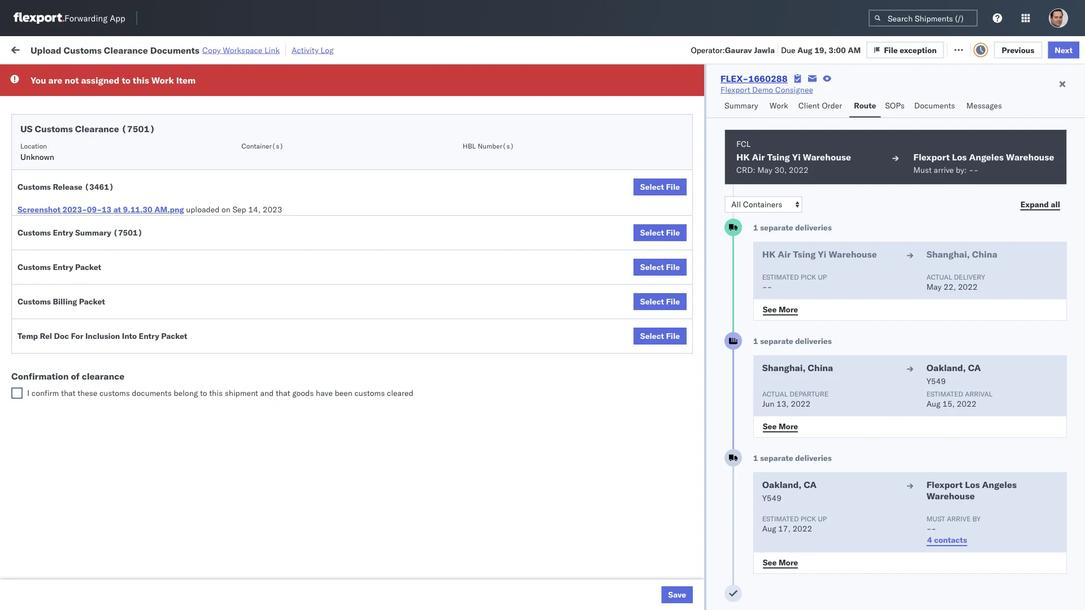 Task type: vqa. For each thing, say whether or not it's contained in the screenshot.
0 within 'button'
no



Task type: describe. For each thing, give the bounding box(es) containing it.
filtered by:
[[11, 69, 52, 79]]

pickup for schedule pickup from los angeles, ca button for bicu1234565, demu1232567
[[62, 361, 86, 371]]

1 bicu1234565, from the top
[[741, 361, 797, 371]]

expand all button
[[1014, 196, 1067, 213]]

from down clearance
[[88, 386, 105, 396]]

0 horizontal spatial to
[[122, 75, 131, 86]]

1 vertical spatial y549
[[762, 494, 782, 503]]

1 vertical spatial to
[[200, 388, 207, 398]]

been
[[335, 388, 353, 398]]

snooze
[[326, 92, 348, 101]]

10:30
[[193, 212, 215, 222]]

3 see from the top
[[763, 558, 777, 568]]

not
[[65, 75, 79, 86]]

all
[[1051, 199, 1061, 209]]

log
[[321, 45, 334, 55]]

select file for customs entry packet
[[640, 262, 680, 272]]

customs up the location
[[35, 123, 73, 135]]

2 segu6076363 from the top
[[741, 535, 796, 545]]

1 mawb1234 from the top
[[819, 113, 863, 123]]

2 vertical spatial entry
[[139, 331, 159, 341]]

1 07492792403 from the top
[[819, 461, 873, 471]]

from up 09-
[[88, 187, 105, 197]]

forwarding
[[64, 13, 108, 23]]

2 2060357 from the top
[[687, 536, 721, 546]]

route button
[[850, 96, 881, 118]]

1 vertical spatial work
[[151, 75, 174, 86]]

0 horizontal spatial on
[[222, 205, 231, 215]]

my
[[11, 41, 29, 57]]

import
[[95, 44, 121, 54]]

must arrive by: --
[[914, 165, 979, 175]]

1 horizontal spatial at
[[229, 44, 236, 54]]

lcl for otter products - test account
[[393, 88, 407, 98]]

10 resize handle column header from the left
[[1029, 88, 1043, 611]]

1919147
[[687, 337, 721, 347]]

activity log button
[[292, 43, 334, 57]]

2 customs from the left
[[355, 388, 385, 398]]

actual delivery may 22, 2022
[[927, 273, 985, 292]]

2 flex-1911408 from the top
[[663, 287, 721, 297]]

4 bicu1234565, demu1232567 from the top
[[741, 436, 856, 446]]

resize handle column header for consignee
[[625, 88, 639, 611]]

delivery for 2:59 am est, feb 17, 2023
[[62, 87, 91, 97]]

save button
[[662, 587, 693, 604]]

unknown
[[20, 152, 54, 162]]

0 horizontal spatial this
[[133, 75, 149, 86]]

mode button
[[362, 90, 429, 101]]

2 honeywell - test account from the left
[[524, 212, 617, 222]]

select for customs entry packet
[[640, 262, 664, 272]]

estimated pick up --
[[762, 273, 827, 292]]

2 bicu1234565, demu1232567 from the top
[[741, 386, 856, 396]]

pm up 3:00 pm est, feb 20, 2023
[[212, 138, 225, 148]]

arrive for by:
[[934, 165, 954, 175]]

for
[[71, 331, 83, 341]]

flxt00001977428a for schedule pickup from los angeles, ca
[[819, 187, 897, 197]]

1 vertical spatial of
[[71, 371, 80, 382]]

import work
[[95, 44, 142, 54]]

products
[[467, 88, 499, 98]]

schedule for the schedule pickup from los angeles international airport link
[[26, 107, 59, 116]]

appointment for 10:30 pm est, feb 21, 2023
[[93, 212, 139, 222]]

1 flex-2097290 from the top
[[663, 461, 721, 471]]

expand all
[[1021, 199, 1061, 209]]

blocked,
[[138, 70, 167, 79]]

2 3:30 from the top
[[193, 138, 210, 148]]

llc
[[582, 88, 595, 98]]

confirm for flex-1911408
[[26, 237, 55, 246]]

schedule delivery appointment button for 2:59 am est, feb 17, 2023
[[26, 87, 139, 99]]

gaurav
[[725, 45, 752, 55]]

confirm for flex-1977428
[[26, 261, 55, 271]]

team
[[1008, 411, 1025, 421]]

workspace
[[223, 45, 263, 55]]

0 vertical spatial on
[[281, 44, 290, 54]]

1 2060357 from the top
[[687, 511, 721, 521]]

ca for confirm pickup from los angeles, ca link associated with flex-1911408
[[150, 237, 161, 246]]

1 1911408 from the top
[[687, 237, 721, 247]]

flex-1660288 link
[[721, 73, 788, 84]]

0 vertical spatial hk
[[737, 152, 750, 163]]

2 flex-1911466 from the top
[[663, 386, 721, 396]]

mbl/mawb numbers
[[819, 92, 888, 101]]

15,
[[943, 399, 955, 409]]

flex id button
[[639, 90, 724, 101]]

1 vertical spatial flexport
[[914, 152, 950, 163]]

2 maeu1234567 from the top
[[741, 212, 798, 222]]

1 vertical spatial hk air tsing yi warehouse
[[762, 249, 877, 260]]

resize handle column header for client name
[[505, 88, 519, 611]]

otter for otter products, llc
[[524, 88, 543, 98]]

pickup for 1st schedule pickup from los angeles, ca button from the bottom of the page
[[62, 386, 86, 396]]

0 vertical spatial aug
[[798, 45, 813, 55]]

los for 2nd schedule pickup from los angeles, ca link from the bottom of the page
[[107, 361, 119, 371]]

1 horizontal spatial shanghai, china
[[927, 249, 998, 260]]

2 -- from the top
[[819, 362, 829, 371]]

10:30 pm est, feb 21, 2023
[[193, 212, 300, 222]]

schedule for schedule delivery appointment link associated with 2:59 am est, feb 17, 2023
[[26, 87, 59, 97]]

2 appointment from the top
[[93, 137, 139, 147]]

pm for upload proof of delivery
[[217, 312, 230, 322]]

upload for upload customs clearance documents copy workspace link
[[31, 44, 61, 56]]

2 1911466 from the top
[[687, 386, 721, 396]]

(7501) for us customs clearance (7501)
[[121, 123, 155, 135]]

feb for schedule delivery appointment link associated with 2:59 am est, feb 17, 2023
[[246, 88, 260, 98]]

30,
[[775, 165, 787, 175]]

deliveries for air
[[795, 223, 832, 233]]

2 schedule delivery appointment from the top
[[26, 137, 139, 147]]

1 bookings test consignee from the left
[[446, 287, 536, 297]]

2 flex-2060357 from the top
[[663, 536, 721, 546]]

0 horizontal spatial at
[[113, 205, 121, 215]]

clearance for upload customs clearance documents copy workspace link
[[104, 44, 148, 56]]

2 schedule delivery appointment link from the top
[[26, 137, 139, 148]]

aug inside estimated pick up aug 17, 2022
[[762, 524, 776, 534]]

3 more from the top
[[779, 558, 798, 568]]

select file for customs release (3461)
[[640, 182, 680, 192]]

snoozed : no
[[234, 70, 274, 79]]

2 2097290 from the top
[[687, 486, 721, 496]]

1 demo123 from the top
[[819, 237, 857, 247]]

more for air
[[779, 304, 798, 314]]

1 flex-1911466 from the top
[[663, 362, 721, 371]]

1 that from the left
[[61, 388, 75, 398]]

messages
[[967, 101, 1002, 111]]

4 2060357 from the top
[[687, 585, 721, 595]]

are
[[48, 75, 62, 86]]

container numbers
[[741, 88, 771, 105]]

see more for shanghai,
[[763, 421, 798, 431]]

0 vertical spatial y549
[[927, 377, 946, 386]]

client order button
[[794, 96, 850, 118]]

1 3:30 pm est, feb 17, 2023 from the top
[[193, 113, 295, 123]]

customs entry summary (7501)
[[18, 228, 143, 238]]

4 bicu1234565, from the top
[[741, 436, 797, 446]]

3 bicu1234565, from the top
[[741, 411, 797, 421]]

1 honeywell from the left
[[446, 212, 483, 222]]

2 demo123 from the top
[[819, 287, 857, 297]]

entry for packet
[[53, 262, 73, 272]]

ocean lcl for otter
[[368, 88, 407, 98]]

these
[[78, 388, 97, 398]]

select for temp rel doc for inclusion into entry packet
[[640, 331, 664, 341]]

contacts
[[934, 535, 967, 545]]

client name button
[[440, 90, 507, 101]]

3:00 for integration test account - on ag
[[193, 163, 210, 172]]

schedule pickup from los angeles international airport
[[26, 107, 150, 128]]

los for first schedule pickup from los angeles, ca link from the top of the page
[[107, 187, 119, 197]]

1 flex-1911408 from the top
[[663, 237, 721, 247]]

778 at risk
[[212, 44, 252, 54]]

from inside 'schedule pickup from los angeles international airport'
[[88, 107, 105, 116]]

0 horizontal spatial china
[[808, 362, 833, 374]]

select file for customs billing packet
[[640, 297, 680, 307]]

4 segu6076363 from the top
[[741, 585, 796, 595]]

1 customs from the left
[[99, 388, 130, 398]]

temp rel doc for inclusion into entry packet
[[18, 331, 187, 341]]

3 flex-1911466 from the top
[[663, 411, 721, 421]]

los up the must arrive by: --
[[952, 152, 967, 163]]

sops
[[885, 101, 905, 111]]

customs up status
[[64, 44, 102, 56]]

los for flex-1977428 confirm pickup from los angeles, ca link
[[102, 261, 115, 271]]

schedule pickup from los angeles international airport button
[[26, 106, 172, 130]]

proof
[[54, 311, 73, 321]]

confirm pickup from los angeles, ca for flex-1977428
[[26, 261, 161, 271]]

4 schedule pickup from los angeles, ca link from the top
[[26, 385, 165, 397]]

2 1911408 from the top
[[687, 287, 721, 297]]

1 horizontal spatial this
[[209, 388, 223, 398]]

1 flex-2060357 from the top
[[663, 511, 721, 521]]

1 bicu1234565, demu1232567 from the top
[[741, 361, 856, 371]]

integration for 3:00 pm est, feb 20, 2023
[[524, 163, 563, 172]]

shipment
[[225, 388, 258, 398]]

batch action button
[[1005, 40, 1079, 57]]

more for china
[[779, 421, 798, 431]]

confirm delivery button
[[26, 286, 86, 298]]

activity
[[292, 45, 319, 55]]

feb for schedule delivery appointment link for 10:30 pm est, feb 21, 2023
[[250, 212, 264, 222]]

0 vertical spatial work
[[123, 44, 142, 54]]

route
[[854, 101, 876, 111]]

item
[[176, 75, 196, 86]]

3:00 for bookings test consignee
[[193, 287, 210, 297]]

confirm pickup from los angeles, ca link for flex-1977428
[[26, 261, 161, 272]]

save
[[668, 590, 686, 600]]

20,
[[261, 163, 274, 172]]

2 that from the left
[[276, 388, 290, 398]]

3 bicu1234565, demu1232567 from the top
[[741, 411, 856, 421]]

select file button for temp rel doc for inclusion into entry packet
[[634, 328, 687, 345]]

2 bookings test consignee from the left
[[524, 287, 614, 297]]

pickup for confirm pickup from los angeles, ca button for flex-1977428
[[57, 261, 81, 271]]

flex-1660288
[[721, 73, 788, 84]]

belong
[[174, 388, 198, 398]]

2 vertical spatial packet
[[161, 331, 187, 341]]

consignee button
[[519, 90, 628, 101]]

am for 2:59 am est, feb 17, 2023
[[212, 88, 225, 98]]

2 vertical spatial angeles
[[982, 479, 1017, 491]]

5 -- from the top
[[819, 436, 829, 446]]

0 horizontal spatial yi
[[792, 152, 801, 163]]

upload proof of delivery link
[[26, 311, 113, 322]]

customs down confirm delivery
[[18, 297, 51, 307]]

next
[[1055, 45, 1073, 55]]

1 horizontal spatial shanghai,
[[927, 249, 970, 260]]

2 1977428 from the top
[[687, 212, 721, 222]]

flxt00001977428a for confirm pickup from los angeles, ca
[[819, 262, 897, 272]]

pickup down upload proof of delivery button
[[62, 336, 86, 346]]

doc
[[54, 331, 69, 341]]

los for confirm pickup from los angeles, ca link associated with flex-1911408
[[102, 237, 115, 246]]

2 07492792403 from the top
[[819, 486, 873, 496]]

select file button for customs entry summary (7501)
[[634, 224, 687, 241]]

status
[[61, 70, 81, 79]]

entry for summary
[[53, 228, 73, 238]]

mode
[[368, 92, 385, 101]]

mar
[[246, 386, 261, 396]]

from down 09-
[[83, 237, 100, 246]]

1 vertical spatial yi
[[818, 249, 827, 260]]

flex-1988285
[[663, 88, 721, 98]]

upload customs clearance documents
[[26, 162, 167, 172]]

2 honeywell from the left
[[524, 212, 562, 222]]

3 1911466 from the top
[[687, 411, 721, 421]]

confirm delivery link
[[26, 286, 86, 297]]

crd:
[[737, 165, 756, 175]]

select file button for customs entry packet
[[634, 259, 687, 276]]

file for temp rel doc for inclusion into entry packet
[[666, 331, 680, 341]]

and
[[260, 388, 274, 398]]

0 vertical spatial fcl
[[737, 139, 751, 149]]

file for customs release (3461)
[[666, 182, 680, 192]]

1 3:30 from the top
[[193, 113, 210, 123]]

pickup for maeu1234567 schedule pickup from los angeles, ca button
[[62, 187, 86, 197]]

3:00 am est, feb 25, 2023
[[193, 287, 296, 297]]

resize handle column header for workitem
[[173, 88, 186, 611]]

0 horizontal spatial oakland,
[[762, 479, 802, 491]]

select file button for customs release (3461)
[[634, 179, 687, 196]]

2022 inside estimated pick up aug 17, 2022
[[793, 524, 812, 534]]

schedule delivery appointment link for 2:59 am est, feb 17, 2023
[[26, 87, 139, 98]]

2 bookings from the left
[[524, 287, 557, 297]]

017482927423 for 12:00 pm est, feb 25, 2023
[[819, 312, 878, 322]]

flexport inside 'link'
[[721, 85, 750, 95]]

21,
[[266, 212, 279, 222]]

confirm delivery
[[26, 286, 86, 296]]

previous
[[1002, 45, 1035, 55]]

import work button
[[91, 36, 147, 62]]

estimated for hk air tsing yi warehouse
[[762, 273, 799, 281]]

2 mawb1234 from the top
[[819, 138, 863, 148]]

you
[[31, 75, 46, 86]]

3 see more button from the top
[[756, 555, 805, 572]]

1 schedule pickup from los angeles, ca link from the top
[[26, 186, 165, 198]]

3 schedule pickup from los angeles, ca link from the top
[[26, 360, 165, 372]]

2 schedule pickup from los angeles, ca from the top
[[26, 336, 165, 346]]

batch
[[1022, 44, 1045, 54]]

3 2060357 from the top
[[687, 561, 721, 570]]

feb for upload proof of delivery link on the left of the page
[[250, 312, 264, 322]]

hbl number(s)
[[463, 142, 514, 150]]

2 3:30 pm est, feb 17, 2023 from the top
[[193, 138, 295, 148]]

container
[[741, 88, 771, 96]]

los for 2nd schedule pickup from los angeles, ca link from the top of the page
[[107, 336, 119, 346]]

select for customs entry summary (7501)
[[640, 228, 664, 238]]

1 horizontal spatial tsing
[[793, 249, 816, 260]]

4 1911466 from the top
[[687, 436, 721, 446]]

integration for 12:00 pm est, feb 25, 2023
[[524, 312, 563, 322]]

2 2001714 from the top
[[687, 138, 721, 148]]

2 vertical spatial work
[[770, 101, 788, 111]]

schedule for schedule delivery appointment link for 10:30 pm est, feb 21, 2023
[[26, 212, 59, 222]]

resize handle column header for flex id
[[722, 88, 735, 611]]

expand
[[1021, 199, 1049, 209]]

1 segu6076363 from the top
[[741, 510, 796, 520]]

25, for 12:00 pm est, feb 25, 2023
[[266, 312, 279, 322]]

operator:
[[691, 45, 725, 55]]

pm for schedule pickup from los angeles international airport
[[212, 113, 225, 123]]

previous button
[[994, 41, 1043, 58]]

1977428 for schedule pickup from los angeles, ca
[[687, 187, 721, 197]]

documents button
[[910, 96, 962, 118]]

2:59 am est, mar 3, 2023
[[193, 386, 292, 396]]

schedule for fourth schedule pickup from los angeles, ca link from the top of the page
[[26, 386, 59, 396]]

0 horizontal spatial may
[[758, 165, 773, 175]]

flex-2150210 for 12:00 pm est, feb 25, 2023
[[663, 312, 721, 322]]

1 vertical spatial summary
[[75, 228, 111, 238]]

22,
[[944, 282, 956, 292]]

schedule for 2nd schedule pickup from los angeles, ca link from the top of the page
[[26, 336, 59, 346]]

1 bookings from the left
[[446, 287, 479, 297]]

1 horizontal spatial by:
[[956, 165, 967, 175]]

deliveries for china
[[795, 336, 832, 346]]

1 mabltest12345 from the top
[[819, 511, 883, 521]]

3 schedule pickup from los angeles, ca button from the top
[[26, 385, 165, 398]]

pick for hk air tsing yi warehouse
[[801, 273, 816, 281]]

est, for 1st schedule pickup from los angeles, ca button from the bottom of the page
[[227, 386, 244, 396]]

3 separate from the top
[[760, 453, 793, 463]]

temp
[[18, 331, 38, 341]]

filtered
[[11, 69, 39, 79]]

release
[[53, 182, 83, 192]]

risk
[[238, 44, 252, 54]]

2 bicu1234565, from the top
[[741, 386, 797, 396]]

4 flex-2060357 from the top
[[663, 585, 721, 595]]



Task type: locate. For each thing, give the bounding box(es) containing it.
los down workitem button
[[107, 107, 119, 116]]

5 select file button from the top
[[634, 328, 687, 345]]

shanghai,
[[927, 249, 970, 260], [762, 362, 806, 374]]

1 horizontal spatial yi
[[818, 249, 827, 260]]

action
[[1047, 44, 1072, 54]]

est, up 3:00 pm est, feb 20, 2023
[[227, 138, 244, 148]]

must for must arrive by: --
[[914, 165, 932, 175]]

los inside flexport los angeles warehouse
[[965, 479, 980, 491]]

1 vertical spatial 2001714
[[687, 138, 721, 148]]

separate for shanghai,
[[760, 336, 793, 346]]

flex-1977428 for schedule pickup from los angeles, ca
[[663, 187, 721, 197]]

pick for oakland, ca
[[801, 515, 816, 523]]

otter for otter products - test account
[[446, 88, 465, 98]]

customs down clearance
[[99, 388, 130, 398]]

1 flex-2150210 from the top
[[663, 163, 721, 172]]

3 appointment from the top
[[93, 212, 139, 222]]

2 mabltest12345 from the top
[[819, 561, 883, 570]]

2 select from the top
[[640, 228, 664, 238]]

0 vertical spatial ocean lcl
[[368, 88, 407, 98]]

angeles inside 'schedule pickup from los angeles international airport'
[[121, 107, 150, 116]]

flex-1911466 button
[[645, 359, 724, 375], [645, 359, 724, 375], [645, 384, 724, 399], [645, 384, 724, 399], [645, 408, 724, 424], [645, 408, 724, 424], [645, 433, 724, 449], [645, 433, 724, 449]]

1 vertical spatial schedule delivery appointment button
[[26, 137, 139, 149]]

3 see more from the top
[[763, 558, 798, 568]]

1 horizontal spatial aug
[[798, 45, 813, 55]]

schedule delivery appointment button down not in the top left of the page
[[26, 87, 139, 99]]

2023-
[[62, 205, 87, 215]]

0 horizontal spatial honeywell
[[446, 212, 483, 222]]

air for 12:00 pm est, feb 25, 2023
[[368, 312, 378, 322]]

pickup up 2023-
[[62, 187, 86, 197]]

this left shipment
[[209, 388, 223, 398]]

1 vertical spatial schedule delivery appointment link
[[26, 137, 139, 148]]

1 vertical spatial shanghai,
[[762, 362, 806, 374]]

confirm pickup from los angeles, ca link for flex-1911408
[[26, 236, 161, 247]]

schedule pickup from los angeles, ca button for bicu1234565, demu1232567
[[26, 360, 165, 373]]

2 confirm pickup from los angeles, ca link from the top
[[26, 261, 161, 272]]

schedule pickup from los angeles, ca link
[[26, 186, 165, 198], [26, 336, 165, 347], [26, 360, 165, 372], [26, 385, 165, 397]]

segu6076363
[[741, 510, 796, 520], [741, 535, 796, 545], [741, 560, 796, 570], [741, 585, 796, 595]]

delivery
[[62, 87, 91, 97], [62, 137, 91, 147], [62, 212, 91, 222], [57, 286, 86, 296], [84, 311, 113, 321]]

deadline
[[193, 92, 222, 101]]

integration for 3:30 pm est, feb 17, 2023
[[524, 113, 563, 123]]

departure
[[790, 390, 829, 398]]

integration
[[524, 113, 563, 123], [446, 163, 485, 172], [524, 163, 563, 172], [446, 312, 485, 322], [524, 312, 563, 322]]

for
[[108, 70, 117, 79]]

documents
[[132, 388, 172, 398]]

0 vertical spatial shanghai, china
[[927, 249, 998, 260]]

flex-1919147
[[663, 337, 721, 347]]

up inside estimated pick up --
[[818, 273, 827, 281]]

3 -- from the top
[[819, 386, 829, 396]]

0 vertical spatial see more button
[[756, 301, 805, 318]]

2 separate from the top
[[760, 336, 793, 346]]

0 vertical spatial separate
[[760, 223, 793, 233]]

0 vertical spatial angeles
[[121, 107, 150, 116]]

must for must arrive by -- 4 contacts
[[927, 515, 945, 523]]

uploaded
[[186, 205, 220, 215]]

4 -- from the top
[[819, 411, 829, 421]]

pm left sep
[[217, 212, 230, 222]]

4 select file button from the top
[[634, 293, 687, 310]]

1 vertical spatial actual
[[762, 390, 788, 398]]

0 vertical spatial confirm pickup from los angeles, ca link
[[26, 236, 161, 247]]

los down clearance
[[107, 386, 119, 396]]

2 flex-2001714 from the top
[[663, 138, 721, 148]]

0 horizontal spatial hk
[[737, 152, 750, 163]]

0 vertical spatial upload
[[31, 44, 61, 56]]

0 horizontal spatial oakland, ca y549
[[762, 479, 817, 503]]

schedule delivery appointment link
[[26, 87, 139, 98], [26, 137, 139, 148], [26, 211, 139, 222]]

estimated inside 'estimated arrival aug 15, 2022'
[[927, 390, 964, 398]]

shanghai, up actual departure jun 13, 2022
[[762, 362, 806, 374]]

must inside "must arrive by -- 4 contacts"
[[927, 515, 945, 523]]

oakland, ca y549
[[927, 362, 981, 386], [762, 479, 817, 503]]

packet right into
[[161, 331, 187, 341]]

6 schedule from the top
[[26, 336, 59, 346]]

2 vertical spatial 1 separate deliveries
[[753, 453, 832, 463]]

1 horizontal spatial china
[[972, 249, 998, 260]]

1 vertical spatial this
[[209, 388, 223, 398]]

see more button down estimated pick up aug 17, 2022
[[756, 555, 805, 572]]

1 vertical spatial 1 separate deliveries
[[753, 336, 832, 346]]

feb up 3:00 pm est, feb 20, 2023
[[245, 138, 259, 148]]

2:59 left shipment
[[193, 386, 210, 396]]

2150210 up 1919147
[[687, 312, 721, 322]]

work
[[123, 44, 142, 54], [151, 75, 174, 86], [770, 101, 788, 111]]

flex
[[645, 92, 657, 101]]

schedule delivery appointment button up customs entry summary (7501)
[[26, 211, 139, 224]]

delivery inside button
[[84, 311, 113, 321]]

packet up upload proof of delivery
[[79, 297, 105, 307]]

2 vertical spatial confirm
[[26, 286, 55, 296]]

0 vertical spatial flex-1977428
[[663, 187, 721, 197]]

1 flex-2001714 from the top
[[663, 113, 721, 123]]

summary down container
[[725, 101, 758, 111]]

2 schedule pickup from los angeles, ca button from the top
[[26, 360, 165, 373]]

resize handle column header for mode
[[427, 88, 440, 611]]

flexport up "must arrive by -- 4 contacts"
[[927, 479, 963, 491]]

4 resize handle column header from the left
[[427, 88, 440, 611]]

oakland, ca y549 up estimated pick up aug 17, 2022
[[762, 479, 817, 503]]

4 ocean from the top
[[368, 386, 391, 396]]

1 vertical spatial oakland, ca y549
[[762, 479, 817, 503]]

client for client name
[[446, 92, 464, 101]]

consignee inside 'button'
[[524, 92, 557, 101]]

1 -- from the top
[[819, 337, 829, 347]]

flex-2150210 for 3:00 pm est, feb 20, 2023
[[663, 163, 721, 172]]

aug inside 'estimated arrival aug 15, 2022'
[[927, 399, 941, 409]]

2 confirm from the top
[[26, 261, 55, 271]]

snoozed
[[234, 70, 260, 79]]

angeles, for first schedule pickup from los angeles, ca link from the top of the page
[[121, 187, 152, 197]]

documents right the sops button
[[915, 101, 955, 111]]

: for status
[[81, 70, 83, 79]]

see for shanghai,
[[763, 421, 777, 431]]

schedule for 2nd schedule pickup from los angeles, ca link from the bottom of the page
[[26, 361, 59, 371]]

2 lcl from the top
[[393, 212, 407, 222]]

resize handle column header
[[173, 88, 186, 611], [306, 88, 320, 611], [348, 88, 362, 611], [427, 88, 440, 611], [505, 88, 519, 611], [625, 88, 639, 611], [722, 88, 735, 611], [800, 88, 814, 611], [951, 88, 964, 611], [1029, 88, 1043, 611], [1065, 88, 1079, 611]]

select for customs release (3461)
[[640, 182, 664, 192]]

2 ocean lcl from the top
[[368, 212, 407, 222]]

test
[[508, 88, 523, 98], [565, 113, 580, 123], [487, 163, 502, 172], [565, 163, 580, 172], [492, 212, 507, 222], [571, 212, 586, 222], [481, 287, 496, 297], [559, 287, 574, 297], [487, 312, 502, 322], [565, 312, 580, 322]]

documents inside upload customs clearance documents link
[[126, 162, 167, 172]]

2022 inside actual departure jun 13, 2022
[[791, 399, 811, 409]]

summary inside button
[[725, 101, 758, 111]]

0 vertical spatial hk air tsing yi warehouse
[[737, 152, 851, 163]]

2 vertical spatial flex-1977428
[[663, 262, 721, 272]]

1 vertical spatial tsing
[[793, 249, 816, 260]]

0 vertical spatial flexport los angeles warehouse
[[914, 152, 1055, 163]]

appointment down "you are not assigned to this work item"
[[93, 87, 139, 97]]

flex-1977428 for confirm pickup from los angeles, ca
[[663, 262, 721, 272]]

ocean for otter products - test account
[[368, 88, 391, 98]]

this
[[133, 75, 149, 86], [209, 388, 223, 398]]

0 vertical spatial packet
[[75, 262, 101, 272]]

schedule pickup from los angeles, ca button up the these
[[26, 360, 165, 373]]

1 1 separate deliveries from the top
[[753, 223, 832, 233]]

schedule delivery appointment down us customs clearance (7501) at the left of page
[[26, 137, 139, 147]]

1 horizontal spatial summary
[[725, 101, 758, 111]]

4 select file from the top
[[640, 297, 680, 307]]

3 1977428 from the top
[[687, 262, 721, 272]]

number(s)
[[478, 142, 514, 150]]

1 1911466 from the top
[[687, 362, 721, 371]]

1 vertical spatial mawb1234
[[819, 138, 863, 148]]

1 more from the top
[[779, 304, 798, 314]]

6 resize handle column header from the left
[[625, 88, 639, 611]]

pick inside estimated pick up aug 17, 2022
[[801, 515, 816, 523]]

hk
[[737, 152, 750, 163], [762, 249, 776, 260]]

integration test account - western digital
[[524, 113, 676, 123]]

air for 3:30 pm est, feb 17, 2023
[[368, 113, 378, 123]]

2 vertical spatial schedule delivery appointment
[[26, 212, 139, 222]]

1 schedule delivery appointment button from the top
[[26, 87, 139, 99]]

0 horizontal spatial by:
[[41, 69, 52, 79]]

delivery down not in the top left of the page
[[62, 87, 91, 97]]

0 horizontal spatial otter
[[446, 88, 465, 98]]

on
[[281, 44, 290, 54], [222, 205, 231, 215]]

consignee inside 'link'
[[775, 85, 813, 95]]

china up "delivery"
[[972, 249, 998, 260]]

1 vertical spatial flexport los angeles warehouse
[[927, 479, 1017, 502]]

1 horizontal spatial :
[[260, 70, 262, 79]]

est, up '12:00 pm est, feb 25, 2023'
[[227, 287, 244, 297]]

otter left products,
[[524, 88, 543, 98]]

2 schedule pickup from los angeles, ca link from the top
[[26, 336, 165, 347]]

see more down 13,
[[763, 421, 798, 431]]

actual inside actual departure jun 13, 2022
[[762, 390, 788, 398]]

lcl for honeywell - test account
[[393, 212, 407, 222]]

1 up from the top
[[818, 273, 827, 281]]

angeles, for flex-1977428 confirm pickup from los angeles, ca link
[[117, 261, 148, 271]]

delivery for 3:00 am est, feb 25, 2023
[[57, 286, 86, 296]]

customs right been
[[355, 388, 385, 398]]

ocean lcl for honeywell
[[368, 212, 407, 222]]

yi
[[792, 152, 801, 163], [818, 249, 827, 260]]

3 ocean from the top
[[368, 287, 391, 297]]

upload customs clearance documents button
[[26, 161, 167, 174]]

bookings test consignee
[[446, 287, 536, 297], [524, 287, 614, 297]]

upload inside button
[[26, 162, 52, 172]]

see more for hk
[[763, 304, 798, 314]]

china
[[972, 249, 998, 260], [808, 362, 833, 374]]

1 2001714 from the top
[[687, 113, 721, 123]]

numbers inside container numbers
[[741, 97, 769, 105]]

to
[[122, 75, 131, 86], [200, 388, 207, 398]]

None checkbox
[[11, 388, 23, 399]]

0 vertical spatial 3:00
[[829, 45, 846, 55]]

separate
[[760, 223, 793, 233], [760, 336, 793, 346], [760, 453, 793, 463]]

schedule inside 'schedule pickup from los angeles international airport'
[[26, 107, 59, 116]]

25, for 3:00 am est, feb 25, 2023
[[262, 287, 274, 297]]

estimated inside estimated pick up aug 17, 2022
[[762, 515, 799, 523]]

2 vertical spatial deliveries
[[795, 453, 832, 463]]

my work
[[11, 41, 62, 57]]

bicu1234565, demu1232567 up 13,
[[741, 386, 856, 396]]

017482927423 for 3:00 pm est, feb 20, 2023
[[819, 163, 878, 172]]

5 select file from the top
[[640, 331, 680, 341]]

clearance inside button
[[88, 162, 124, 172]]

2150210 for 12:00 pm est, feb 25, 2023
[[687, 312, 721, 322]]

western
[[621, 113, 651, 123]]

2 vertical spatial documents
[[126, 162, 167, 172]]

confirm pickup from los angeles, ca button down customs entry summary (7501)
[[26, 261, 161, 273]]

3:30 pm est, feb 17, 2023 down deadline button
[[193, 113, 295, 123]]

0 vertical spatial schedule delivery appointment link
[[26, 87, 139, 98]]

yi up estimated pick up --
[[818, 249, 827, 260]]

Search Work text field
[[706, 40, 829, 57]]

ca for flex-1977428 confirm pickup from los angeles, ca link
[[150, 261, 161, 271]]

this right for
[[133, 75, 149, 86]]

19,
[[815, 45, 827, 55]]

2 confirm pickup from los angeles, ca button from the top
[[26, 261, 161, 273]]

0 vertical spatial see more
[[763, 304, 798, 314]]

flex-2150210 up flex-1919147
[[663, 312, 721, 322]]

hk air tsing yi warehouse up estimated pick up --
[[762, 249, 877, 260]]

work right import at the top
[[123, 44, 142, 54]]

1 horizontal spatial to
[[200, 388, 207, 398]]

customs down screenshot
[[18, 228, 51, 238]]

next button
[[1048, 41, 1080, 58]]

feb for the schedule pickup from los angeles international airport link
[[245, 113, 259, 123]]

file exception button
[[875, 40, 953, 57], [875, 40, 953, 57], [867, 41, 944, 58], [867, 41, 944, 58]]

2 schedule delivery appointment button from the top
[[26, 137, 139, 149]]

2 flex-2097290 from the top
[[663, 486, 721, 496]]

copy
[[202, 45, 221, 55]]

pickup for confirm pickup from los angeles, ca button related to flex-1911408
[[57, 237, 81, 246]]

3 flex-2060357 from the top
[[663, 561, 721, 570]]

1 vertical spatial 1911408
[[687, 287, 721, 297]]

1 honeywell - test account from the left
[[446, 212, 539, 222]]

up inside estimated pick up aug 17, 2022
[[818, 515, 827, 523]]

track
[[292, 44, 311, 54]]

1 vertical spatial entry
[[53, 262, 73, 272]]

schedule delivery appointment link for 10:30 pm est, feb 21, 2023
[[26, 211, 139, 222]]

customs up confirm delivery
[[18, 262, 51, 272]]

shanghai, china up "delivery"
[[927, 249, 998, 260]]

confirm
[[32, 388, 59, 398]]

documents up in
[[150, 44, 200, 56]]

4 flex-1911466 from the top
[[663, 436, 721, 446]]

0 vertical spatial mawb1234
[[819, 113, 863, 123]]

bicu1234565, demu1232567 down actual departure jun 13, 2022
[[741, 411, 856, 421]]

am.png
[[154, 205, 184, 215]]

flex-2150210 left crd:
[[663, 163, 721, 172]]

pickup up confirm delivery
[[57, 261, 81, 271]]

1 vertical spatial pick
[[801, 515, 816, 523]]

oakland, up 'estimated arrival aug 15, 2022'
[[927, 362, 966, 374]]

3 flex-1977428 from the top
[[663, 262, 721, 272]]

1 vertical spatial mabltest12345
[[819, 561, 883, 570]]

Search Shipments (/) text field
[[869, 10, 978, 27]]

1 horizontal spatial oakland,
[[927, 362, 966, 374]]

3 resize handle column header from the left
[[348, 88, 362, 611]]

1 vertical spatial clearance
[[75, 123, 119, 135]]

0 vertical spatial by:
[[41, 69, 52, 79]]

25,
[[262, 287, 274, 297], [266, 312, 279, 322]]

of inside button
[[75, 311, 82, 321]]

feb for confirm delivery link
[[246, 287, 260, 297]]

1 vertical spatial (7501)
[[113, 228, 143, 238]]

schedule for first schedule pickup from los angeles, ca link from the top of the page
[[26, 187, 59, 197]]

customs inside button
[[54, 162, 86, 172]]

: for snoozed
[[260, 70, 262, 79]]

est, left 21, at left
[[231, 212, 248, 222]]

2 select file from the top
[[640, 228, 680, 238]]

confirm pickup from los angeles, ca button down 09-
[[26, 236, 161, 248]]

2 flex-1977428 from the top
[[663, 212, 721, 222]]

1 vertical spatial 3:30 pm est, feb 17, 2023
[[193, 138, 295, 148]]

flexport los angeles warehouse up by
[[927, 479, 1017, 502]]

pm down deadline
[[212, 113, 225, 123]]

3 1 from the top
[[753, 453, 758, 463]]

25, up '12:00 pm est, feb 25, 2023'
[[262, 287, 274, 297]]

feb down deadline button
[[245, 113, 259, 123]]

delivery down us customs clearance (7501) at the left of page
[[62, 137, 91, 147]]

upload customs clearance documents link
[[26, 161, 167, 173]]

1 pick from the top
[[801, 273, 816, 281]]

1 vertical spatial estimated
[[927, 390, 964, 398]]

20
[[986, 411, 996, 421]]

estimated arrival aug 15, 2022
[[927, 390, 993, 409]]

3 select file from the top
[[640, 262, 680, 272]]

2150210
[[687, 163, 721, 172], [687, 312, 721, 322]]

2023
[[276, 88, 296, 98], [276, 113, 295, 123], [276, 138, 295, 148], [276, 163, 295, 172], [263, 205, 282, 215], [280, 212, 300, 222], [276, 287, 296, 297], [280, 312, 300, 322], [272, 386, 292, 396]]

actual departure jun 13, 2022
[[762, 390, 829, 409]]

work down nyku9743990
[[770, 101, 788, 111]]

flex-2001714 button
[[645, 110, 724, 126], [645, 110, 724, 126], [645, 135, 724, 151], [645, 135, 724, 151]]

2022 inside 'estimated arrival aug 15, 2022'
[[957, 399, 977, 409]]

2 1 from the top
[[753, 336, 758, 346]]

confirm pickup from los angeles, ca link down 09-
[[26, 236, 161, 247]]

from down customs entry summary (7501)
[[83, 261, 100, 271]]

schedule down the 'confirmation'
[[26, 386, 59, 396]]

0 vertical spatial see
[[763, 304, 777, 314]]

2 otter from the left
[[524, 88, 543, 98]]

china up departure
[[808, 362, 833, 374]]

feb for upload customs clearance documents link
[[245, 163, 259, 172]]

1 horizontal spatial actual
[[927, 273, 953, 281]]

0 horizontal spatial numbers
[[741, 97, 769, 105]]

pick inside estimated pick up --
[[801, 273, 816, 281]]

los for fourth schedule pickup from los angeles, ca link from the top of the page
[[107, 386, 119, 396]]

pickup for schedule pickup from los angeles international airport button
[[62, 107, 86, 116]]

ocean fcl for 2:59 am est, mar 3, 2023
[[368, 386, 407, 396]]

sep
[[233, 205, 246, 215]]

1 vertical spatial packet
[[79, 297, 105, 307]]

confirm pickup from los angeles, ca
[[26, 237, 161, 246], [26, 261, 161, 271]]

tsing up estimated pick up --
[[793, 249, 816, 260]]

bicu1234565, demu1232567 up departure
[[741, 361, 856, 371]]

schedule delivery appointment link up customs entry summary (7501)
[[26, 211, 139, 222]]

otter products - test account
[[446, 88, 555, 98]]

14,
[[248, 205, 261, 215]]

1 vertical spatial more
[[779, 421, 798, 431]]

2060357
[[687, 511, 721, 521], [687, 536, 721, 546], [687, 561, 721, 570], [687, 585, 721, 595]]

container(s)
[[242, 142, 284, 150]]

1 separate deliveries for china
[[753, 336, 832, 346]]

1 schedule from the top
[[26, 87, 59, 97]]

upload proof of delivery
[[26, 311, 113, 321]]

1 vertical spatial separate
[[760, 336, 793, 346]]

0 horizontal spatial shanghai,
[[762, 362, 806, 374]]

11 resize handle column header from the left
[[1065, 88, 1079, 611]]

2 vertical spatial maeu1234567
[[741, 262, 798, 272]]

flexport. image
[[14, 12, 64, 24]]

flexport up the must arrive by: --
[[914, 152, 950, 163]]

ocean fcl
[[368, 287, 407, 297], [368, 386, 407, 396]]

y549 up estimated pick up aug 17, 2022
[[762, 494, 782, 503]]

message
[[152, 44, 183, 54]]

may inside 'actual delivery may 22, 2022'
[[927, 282, 942, 292]]

los up 13
[[107, 187, 119, 197]]

maeu1234567 for confirm pickup from los angeles, ca
[[741, 262, 798, 272]]

0 vertical spatial 2097290
[[687, 461, 721, 471]]

see down estimated pick up aug 17, 2022
[[763, 558, 777, 568]]

2 vertical spatial schedule delivery appointment link
[[26, 211, 139, 222]]

actual
[[927, 273, 953, 281], [762, 390, 788, 398]]

summary
[[725, 101, 758, 111], [75, 228, 111, 238]]

by:
[[41, 69, 52, 79], [956, 165, 967, 175]]

0 vertical spatial may
[[758, 165, 773, 175]]

1 separate deliveries down 13,
[[753, 453, 832, 463]]

feb down snoozed : no
[[246, 88, 260, 98]]

8 resize handle column header from the left
[[800, 88, 814, 611]]

0 vertical spatial documents
[[150, 44, 200, 56]]

up for hk air tsing yi warehouse
[[818, 273, 827, 281]]

0 vertical spatial 2001714
[[687, 113, 721, 123]]

customs up screenshot
[[18, 182, 51, 192]]

documents inside documents button
[[915, 101, 955, 111]]

est, left mar
[[227, 386, 244, 396]]

1 horizontal spatial oakland, ca y549
[[927, 362, 981, 386]]

upload inside button
[[26, 311, 52, 321]]

schedule up international
[[26, 107, 59, 116]]

angeles, for fourth schedule pickup from los angeles, ca link from the top of the page
[[121, 386, 152, 396]]

0 vertical spatial maeu1234567
[[741, 187, 798, 197]]

on left sep
[[222, 205, 231, 215]]

ocean fcl for 3:00 am est, feb 25, 2023
[[368, 287, 407, 297]]

3 deliveries from the top
[[795, 453, 832, 463]]

from up the these
[[88, 361, 105, 371]]

1 confirm from the top
[[26, 237, 55, 246]]

0 horizontal spatial shanghai, china
[[762, 362, 833, 374]]

schedule down you
[[26, 87, 59, 97]]

delivery up customs entry summary (7501)
[[62, 212, 91, 222]]

up
[[818, 273, 827, 281], [818, 515, 827, 523]]

may
[[758, 165, 773, 175], [927, 282, 942, 292]]

0 vertical spatial actual
[[927, 273, 953, 281]]

see down estimated pick up --
[[763, 304, 777, 314]]

estimated inside estimated pick up --
[[762, 273, 799, 281]]

angeles,
[[121, 187, 152, 197], [117, 237, 148, 246], [117, 261, 148, 271], [121, 336, 152, 346], [121, 361, 152, 371], [121, 386, 152, 396]]

2:59 am est, feb 17, 2023
[[193, 88, 296, 98]]

3 maeu1234567 from the top
[[741, 262, 798, 272]]

oakland, up estimated pick up aug 17, 2022
[[762, 479, 802, 491]]

i confirm that these customs documents belong to this shipment and that goods have been customs cleared
[[27, 388, 414, 398]]

1 2150210 from the top
[[687, 163, 721, 172]]

3 schedule pickup from los angeles, ca from the top
[[26, 361, 165, 371]]

1 vertical spatial oakland,
[[762, 479, 802, 491]]

2022 for aug 15, 2022
[[957, 399, 977, 409]]

flex-1977428
[[663, 187, 721, 197], [663, 212, 721, 222], [663, 262, 721, 272]]

0 vertical spatial oakland, ca y549
[[927, 362, 981, 386]]

1 vertical spatial appointment
[[93, 137, 139, 147]]

7 resize handle column header from the left
[[722, 88, 735, 611]]

2 vertical spatial 1977428
[[687, 262, 721, 272]]

schedule pickup from los angeles, ca button for maeu1234567
[[26, 186, 165, 199]]

resize handle column header for mbl/mawb numbers
[[951, 88, 964, 611]]

1977428
[[687, 187, 721, 197], [687, 212, 721, 222], [687, 262, 721, 272]]

2 flex-2150210 from the top
[[663, 312, 721, 322]]

see more button down 13,
[[756, 418, 805, 435]]

0 vertical spatial appointment
[[93, 87, 139, 97]]

1 for hk
[[753, 223, 758, 233]]

no
[[265, 70, 274, 79]]

may left 22,
[[927, 282, 942, 292]]

client left order
[[799, 101, 820, 111]]

0 vertical spatial summary
[[725, 101, 758, 111]]

09-
[[87, 205, 102, 215]]

entry down 2023-
[[53, 228, 73, 238]]

confirm pickup from los angeles, ca down customs entry summary (7501)
[[26, 261, 161, 271]]

2 vertical spatial 3:00
[[193, 287, 210, 297]]

1 vertical spatial ocean fcl
[[368, 386, 407, 396]]

est, for upload customs clearance documents button
[[227, 163, 244, 172]]

air for 3:00 pm est, feb 20, 2023
[[368, 163, 378, 172]]

2 : from the left
[[260, 70, 262, 79]]

link
[[265, 45, 280, 55]]

2 resize handle column header from the left
[[306, 88, 320, 611]]

los up by
[[965, 479, 980, 491]]

1977428 for confirm pickup from los angeles, ca
[[687, 262, 721, 272]]

schedule pickup from los angeles, ca for maeu1234567 schedule pickup from los angeles, ca button
[[26, 187, 165, 197]]

packet for customs billing packet
[[79, 297, 105, 307]]

hbl
[[463, 142, 476, 150]]

ca for fourth schedule pickup from los angeles, ca link from the top of the page
[[154, 386, 165, 396]]

17, inside estimated pick up aug 17, 2022
[[779, 524, 791, 534]]

packet for customs entry packet
[[75, 262, 101, 272]]

1 horizontal spatial hk
[[762, 249, 776, 260]]

8 schedule from the top
[[26, 386, 59, 396]]

documents
[[150, 44, 200, 56], [915, 101, 955, 111], [126, 162, 167, 172]]

1 2:59 from the top
[[193, 88, 210, 98]]

warehouse inside flexport los angeles warehouse
[[927, 491, 975, 502]]

3:30 pm est, feb 17, 2023 up 3:00 pm est, feb 20, 2023
[[193, 138, 295, 148]]

upload right my
[[31, 44, 61, 56]]

0 vertical spatial china
[[972, 249, 998, 260]]

pm up uploaded
[[212, 163, 225, 172]]

confirm pickup from los angeles, ca button for flex-1911408
[[26, 236, 161, 248]]

schedule delivery appointment button
[[26, 87, 139, 99], [26, 137, 139, 149], [26, 211, 139, 224]]

am for 2:59 am est, mar 3, 2023
[[212, 386, 225, 396]]

confirm pickup from los angeles, ca for flex-1911408
[[26, 237, 161, 246]]

mawb1234
[[819, 113, 863, 123], [819, 138, 863, 148]]

los inside 'schedule pickup from los angeles international airport'
[[107, 107, 119, 116]]

1 ocean lcl from the top
[[368, 88, 407, 98]]

2 deliveries from the top
[[795, 336, 832, 346]]

2 vertical spatial schedule delivery appointment button
[[26, 211, 139, 224]]

maeu1234567 for schedule pickup from los angeles, ca
[[741, 187, 798, 197]]

3 segu6076363 from the top
[[741, 560, 796, 570]]

2150210 left crd:
[[687, 163, 721, 172]]

pickup inside 'schedule pickup from los angeles international airport'
[[62, 107, 86, 116]]

select file for temp rel doc for inclusion into entry packet
[[640, 331, 680, 341]]

0 vertical spatial to
[[122, 75, 131, 86]]

1 vertical spatial angeles
[[969, 152, 1004, 163]]

1 flxt00001977428a from the top
[[819, 187, 897, 197]]

0 vertical spatial tsing
[[767, 152, 790, 163]]

25, down 3:00 am est, feb 25, 2023
[[266, 312, 279, 322]]

2 2150210 from the top
[[687, 312, 721, 322]]

confirm pickup from los angeles, ca button for flex-1977428
[[26, 261, 161, 273]]

0 vertical spatial confirm pickup from los angeles, ca
[[26, 237, 161, 246]]

2150210 for 3:00 pm est, feb 20, 2023
[[687, 163, 721, 172]]

0 horizontal spatial summary
[[75, 228, 111, 238]]

2022 inside 'actual delivery may 22, 2022'
[[958, 282, 978, 292]]

from up the airport
[[88, 107, 105, 116]]

ocean lcl
[[368, 88, 407, 98], [368, 212, 407, 222]]

1 for shanghai,
[[753, 336, 758, 346]]

arrive inside "must arrive by -- 4 contacts"
[[947, 515, 971, 523]]

3 1 separate deliveries from the top
[[753, 453, 832, 463]]

4
[[927, 535, 932, 545]]

1 flex-1977428 from the top
[[663, 187, 721, 197]]

mabltest12345
[[819, 511, 883, 521], [819, 561, 883, 570]]

4 schedule pickup from los angeles, ca from the top
[[26, 386, 165, 396]]

pm right 12:00
[[217, 312, 230, 322]]

1988285
[[687, 88, 721, 98]]

angeles, for confirm pickup from los angeles, ca link associated with flex-1911408
[[117, 237, 148, 246]]

los left into
[[107, 336, 119, 346]]

tsing up the 30, on the right
[[767, 152, 790, 163]]

1 1977428 from the top
[[687, 187, 721, 197]]

0 horizontal spatial tsing
[[767, 152, 790, 163]]

air
[[368, 113, 378, 123], [752, 152, 765, 163], [368, 163, 378, 172], [778, 249, 791, 260], [368, 312, 378, 322]]

upload customs clearance documents copy workspace link
[[31, 44, 280, 56]]

flex id
[[645, 92, 666, 101]]

0 horizontal spatial client
[[446, 92, 464, 101]]

work left item
[[151, 75, 174, 86]]

2 see more from the top
[[763, 421, 798, 431]]

bicu1234565, demu1232567
[[741, 361, 856, 371], [741, 386, 856, 396], [741, 411, 856, 421], [741, 436, 856, 446]]

1 2097290 from the top
[[687, 461, 721, 471]]

work
[[32, 41, 62, 57]]

i
[[27, 388, 29, 398]]

warehouse
[[803, 152, 851, 163], [1006, 152, 1055, 163], [829, 249, 877, 260], [927, 491, 975, 502]]

flexport inside flexport los angeles warehouse
[[927, 479, 963, 491]]

1 horizontal spatial that
[[276, 388, 290, 398]]

3 schedule from the top
[[26, 137, 59, 147]]

numbers inside button
[[860, 92, 888, 101]]

1 separate deliveries for air
[[753, 223, 832, 233]]

upload for upload proof of delivery
[[26, 311, 52, 321]]

arrive for by
[[947, 515, 971, 523]]

actual inside 'actual delivery may 22, 2022'
[[927, 273, 953, 281]]

schedule down proof
[[26, 336, 59, 346]]

feb left 20,
[[245, 163, 259, 172]]

pick
[[801, 273, 816, 281], [801, 515, 816, 523]]

2 vertical spatial see more
[[763, 558, 798, 568]]

1 select file button from the top
[[634, 179, 687, 196]]

hk air tsing yi warehouse
[[737, 152, 851, 163], [762, 249, 877, 260]]

flexport
[[721, 85, 750, 95], [914, 152, 950, 163], [927, 479, 963, 491]]

schedule up confirm
[[26, 361, 59, 371]]

1 vertical spatial 1977428
[[687, 212, 721, 222]]

on
[[543, 163, 555, 172], [621, 163, 633, 172], [543, 312, 555, 322], [621, 312, 633, 322]]

from right "for"
[[88, 336, 105, 346]]

confirm inside confirm delivery link
[[26, 286, 55, 296]]

3:00 up uploaded
[[193, 163, 210, 172]]



